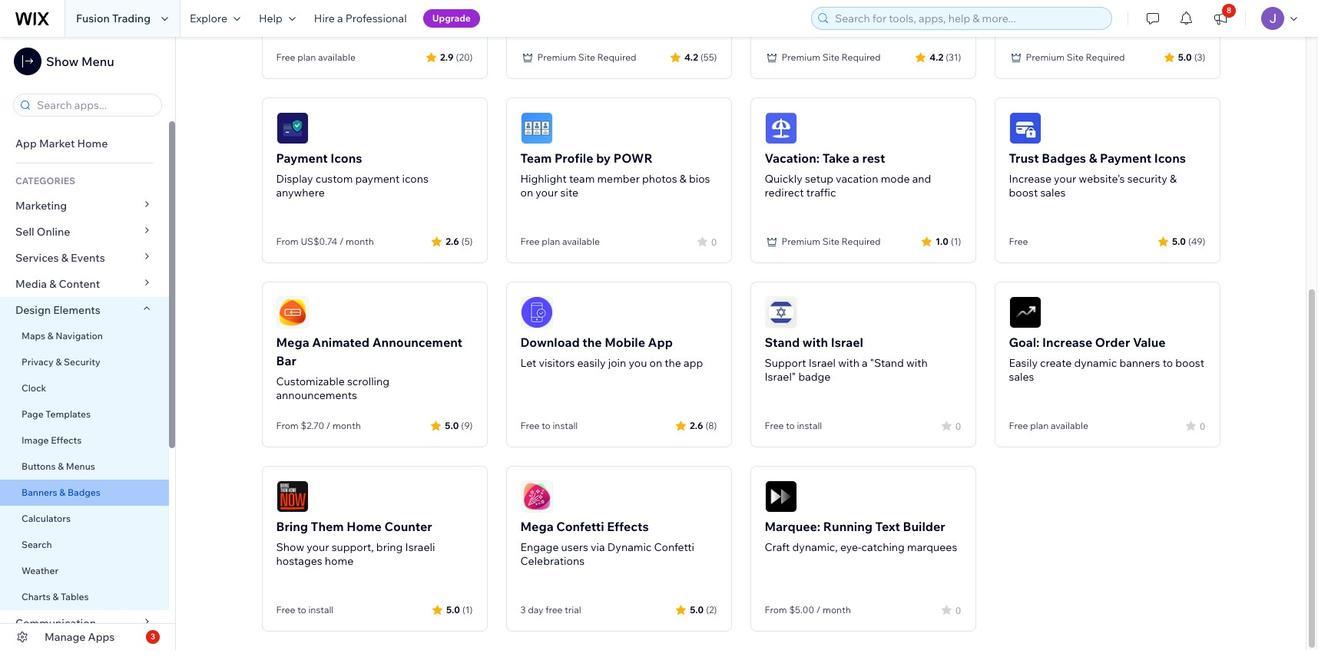 Task type: describe. For each thing, give the bounding box(es) containing it.
photos
[[643, 172, 678, 186]]

5.0 (2)
[[690, 604, 717, 616]]

from for payment icons
[[276, 236, 299, 247]]

show inside bring them home counter show your support, bring israeli hostages home
[[276, 541, 304, 555]]

day
[[528, 605, 544, 616]]

elements
[[53, 304, 101, 317]]

powr
[[614, 151, 653, 166]]

team profile by powr logo image
[[521, 112, 553, 144]]

team
[[521, 151, 552, 166]]

marketing
[[15, 199, 67, 213]]

maps
[[22, 330, 45, 342]]

app market home
[[15, 137, 108, 151]]

1 horizontal spatial with
[[839, 357, 860, 370]]

image effects
[[22, 435, 82, 447]]

goal:
[[1009, 335, 1040, 350]]

banners & badges
[[22, 487, 100, 499]]

order
[[1096, 335, 1131, 350]]

0 for team profile by powr
[[712, 236, 717, 248]]

boost inside the trust badges & payment icons increase your website's security & boost sales
[[1009, 186, 1039, 200]]

search link
[[0, 533, 169, 559]]

free for team profile by powr
[[521, 236, 540, 247]]

your inside the trust badges & payment icons increase your website's security & boost sales
[[1054, 172, 1077, 186]]

& inside team profile by powr highlight team member photos & bios on your site
[[680, 172, 687, 186]]

maps & navigation link
[[0, 324, 169, 350]]

bios
[[689, 172, 711, 186]]

required for 4.2 (31)
[[842, 51, 881, 63]]

required for 5.0 (3)
[[1086, 51, 1126, 63]]

media & content
[[15, 277, 100, 291]]

5.0 (49)
[[1173, 236, 1206, 247]]

& right security
[[1170, 172, 1177, 186]]

custom
[[316, 172, 353, 186]]

8 button
[[1204, 0, 1238, 37]]

charts & tables link
[[0, 585, 169, 611]]

trust badges & payment icons logo image
[[1009, 112, 1042, 144]]

a inside "stand with israel support israel with a "stand with israel" badge"
[[862, 357, 868, 370]]

goal: increase order value logo image
[[1009, 297, 1042, 329]]

& for badges
[[59, 487, 65, 499]]

0 vertical spatial israel
[[831, 335, 864, 350]]

(49)
[[1189, 236, 1206, 247]]

weather
[[22, 566, 58, 577]]

premium for 4.2 (55)
[[538, 51, 576, 63]]

engage
[[521, 541, 559, 555]]

marquee:
[[765, 520, 821, 535]]

from $2.70 / month
[[276, 420, 361, 432]]

required for 4.2 (55)
[[598, 51, 637, 63]]

manage apps
[[45, 631, 115, 645]]

apps
[[88, 631, 115, 645]]

5.0 for mega confetti effects
[[690, 604, 704, 616]]

sales inside goal: increase order value easily create dynamic banners to boost sales
[[1009, 370, 1035, 384]]

visitors
[[539, 357, 575, 370]]

vacation
[[836, 172, 879, 186]]

by
[[596, 151, 611, 166]]

templates
[[46, 409, 91, 420]]

sell online
[[15, 225, 70, 239]]

3 for 3
[[151, 632, 155, 642]]

install for them
[[308, 605, 334, 616]]

to for support
[[786, 420, 795, 432]]

site for 1.0 (1)
[[823, 236, 840, 247]]

mega confetti effects logo image
[[521, 481, 553, 513]]

us$0.74
[[301, 236, 338, 247]]

premium site required for 5.0 (3)
[[1026, 51, 1126, 63]]

banners & badges link
[[0, 480, 169, 506]]

badges inside banners & badges link
[[68, 487, 100, 499]]

quickly
[[765, 172, 803, 186]]

banners
[[1120, 357, 1161, 370]]

search
[[22, 540, 52, 551]]

security
[[1128, 172, 1168, 186]]

payment
[[355, 172, 400, 186]]

communication link
[[0, 611, 169, 637]]

increase inside goal: increase order value easily create dynamic banners to boost sales
[[1043, 335, 1093, 350]]

free down help button
[[276, 51, 295, 63]]

2 horizontal spatial with
[[907, 357, 928, 370]]

fusion
[[76, 12, 110, 25]]

premium site required for 1.0 (1)
[[782, 236, 881, 247]]

0 horizontal spatial plan
[[298, 51, 316, 63]]

running
[[824, 520, 873, 535]]

& up the website's in the top of the page
[[1090, 151, 1098, 166]]

your inside team profile by powr highlight team member photos & bios on your site
[[536, 186, 558, 200]]

site for 5.0 (3)
[[1067, 51, 1084, 63]]

team profile by powr highlight team member photos & bios on your site
[[521, 151, 711, 200]]

premium site required for 4.2 (31)
[[782, 51, 881, 63]]

image effects link
[[0, 428, 169, 454]]

3 for 3 day free trial
[[521, 605, 526, 616]]

join
[[608, 357, 627, 370]]

from for mega animated announcement bar
[[276, 420, 299, 432]]

payment icons logo image
[[276, 112, 309, 144]]

0 vertical spatial free plan available
[[276, 51, 356, 63]]

from $5.00 / month
[[765, 605, 851, 616]]

trust
[[1009, 151, 1040, 166]]

premium for 1.0 (1)
[[782, 236, 821, 247]]

plan for goal: increase order value
[[1031, 420, 1049, 432]]

security
[[64, 357, 100, 368]]

& for events
[[61, 251, 68, 265]]

free plan available for goal:
[[1009, 420, 1089, 432]]

support,
[[332, 541, 374, 555]]

take
[[823, 151, 850, 166]]

profile
[[555, 151, 594, 166]]

1.0 (1)
[[936, 236, 962, 247]]

charts & tables
[[22, 592, 89, 603]]

support
[[765, 357, 807, 370]]

(9)
[[461, 420, 473, 432]]

marketing link
[[0, 193, 169, 219]]

site for 4.2 (55)
[[579, 51, 596, 63]]

Search apps... field
[[32, 95, 157, 116]]

/ for icons
[[340, 236, 344, 247]]

and
[[913, 172, 932, 186]]

design elements link
[[0, 297, 169, 324]]

announcement
[[372, 335, 463, 350]]

4.2 for 4.2 (31)
[[930, 51, 944, 63]]

weather link
[[0, 559, 169, 585]]

free
[[546, 605, 563, 616]]

stand with israel logo image
[[765, 297, 797, 329]]

0 vertical spatial a
[[337, 12, 343, 25]]

(8)
[[706, 420, 717, 432]]

marquee: running text builder craft dynamic, eye-catching marquees
[[765, 520, 958, 555]]

upgrade button
[[423, 9, 480, 28]]

premium for 5.0 (3)
[[1026, 51, 1065, 63]]

mobile
[[605, 335, 646, 350]]

team
[[569, 172, 595, 186]]

increase inside the trust badges & payment icons increase your website's security & boost sales
[[1009, 172, 1052, 186]]

1 vertical spatial confetti
[[654, 541, 695, 555]]

0 horizontal spatial with
[[803, 335, 829, 350]]

$2.70
[[301, 420, 324, 432]]

builder
[[903, 520, 946, 535]]

display
[[276, 172, 313, 186]]

0 for stand with israel
[[956, 421, 962, 432]]

4.2 for 4.2 (55)
[[685, 51, 699, 63]]

download the mobile app let visitors easily join you on the app
[[521, 335, 703, 370]]

5.0 (3)
[[1179, 51, 1206, 63]]

& for content
[[49, 277, 56, 291]]

banners
[[22, 487, 57, 499]]

users
[[561, 541, 589, 555]]

mega for bar
[[276, 335, 309, 350]]

site for 4.2 (31)
[[823, 51, 840, 63]]

& for menus
[[58, 461, 64, 473]]

0 horizontal spatial available
[[318, 51, 356, 63]]

app inside download the mobile app let visitors easily join you on the app
[[648, 335, 673, 350]]

create
[[1041, 357, 1072, 370]]

redirect
[[765, 186, 804, 200]]

(2)
[[706, 604, 717, 616]]

2.6 for custom
[[446, 236, 459, 247]]

4.2 (31)
[[930, 51, 962, 63]]

2.6 (5)
[[446, 236, 473, 247]]

dynamic
[[608, 541, 652, 555]]

clock
[[22, 383, 46, 394]]

eye-
[[841, 541, 862, 555]]



Task type: locate. For each thing, give the bounding box(es) containing it.
1 vertical spatial 2.6
[[690, 420, 703, 432]]

download the mobile app logo image
[[521, 297, 553, 329]]

charts
[[22, 592, 51, 603]]

confetti up users
[[557, 520, 605, 535]]

0 vertical spatial effects
[[51, 435, 82, 447]]

home up the 'support,'
[[347, 520, 382, 535]]

app right mobile
[[648, 335, 673, 350]]

with right "badge"
[[839, 357, 860, 370]]

from for marquee: running text builder
[[765, 605, 788, 616]]

1 vertical spatial available
[[563, 236, 600, 247]]

0 vertical spatial (1)
[[951, 236, 962, 247]]

0 horizontal spatial badges
[[68, 487, 100, 499]]

available down site
[[563, 236, 600, 247]]

payment icons display custom payment icons anywhere
[[276, 151, 429, 200]]

to inside goal: increase order value easily create dynamic banners to boost sales
[[1163, 357, 1174, 370]]

free for stand with israel
[[765, 420, 784, 432]]

0 horizontal spatial home
[[77, 137, 108, 151]]

show left menu
[[46, 54, 79, 69]]

page templates
[[22, 409, 93, 420]]

free right (5)
[[521, 236, 540, 247]]

mega inside mega animated announcement bar customizable scrolling announcements
[[276, 335, 309, 350]]

free plan available for team
[[521, 236, 600, 247]]

sidebar element
[[0, 37, 176, 651]]

show menu button
[[14, 48, 114, 75]]

5.0 for mega animated announcement bar
[[445, 420, 459, 432]]

plan for team profile by powr
[[542, 236, 560, 247]]

& for security
[[56, 357, 62, 368]]

5.0 (1)
[[446, 604, 473, 616]]

0 vertical spatial increase
[[1009, 172, 1052, 186]]

& left bios
[[680, 172, 687, 186]]

& for tables
[[53, 592, 59, 603]]

home right market
[[77, 137, 108, 151]]

from left $5.00
[[765, 605, 788, 616]]

on
[[521, 186, 533, 200], [650, 357, 663, 370]]

2 horizontal spatial your
[[1054, 172, 1077, 186]]

install down visitors on the left bottom of page
[[553, 420, 578, 432]]

month right $2.70
[[333, 420, 361, 432]]

1 horizontal spatial 2.6
[[690, 420, 703, 432]]

effects down templates
[[51, 435, 82, 447]]

premium down redirect
[[782, 236, 821, 247]]

available down hire in the top of the page
[[318, 51, 356, 63]]

0 horizontal spatial on
[[521, 186, 533, 200]]

0 horizontal spatial 4.2
[[685, 51, 699, 63]]

premium up team profile by powr logo
[[538, 51, 576, 63]]

0 vertical spatial show
[[46, 54, 79, 69]]

1 horizontal spatial (1)
[[951, 236, 962, 247]]

app
[[15, 137, 37, 151], [648, 335, 673, 350]]

trading
[[112, 12, 151, 25]]

badges
[[1042, 151, 1087, 166], [68, 487, 100, 499]]

premium up 'trust badges & payment icons logo' at the top
[[1026, 51, 1065, 63]]

to down visitors on the left bottom of page
[[542, 420, 551, 432]]

1 4.2 from the left
[[685, 51, 699, 63]]

(1) for vacation: take a rest
[[951, 236, 962, 247]]

dynamic
[[1075, 357, 1118, 370]]

2 horizontal spatial /
[[817, 605, 821, 616]]

sales left the website's in the top of the page
[[1041, 186, 1066, 200]]

install down the home
[[308, 605, 334, 616]]

free to install for download
[[521, 420, 578, 432]]

icons inside the trust badges & payment icons increase your website's security & boost sales
[[1155, 151, 1187, 166]]

stand
[[765, 335, 800, 350]]

free plan available down site
[[521, 236, 600, 247]]

3
[[521, 605, 526, 616], [151, 632, 155, 642]]

israeli
[[405, 541, 435, 555]]

sales
[[1041, 186, 1066, 200], [1009, 370, 1035, 384]]

free to install down visitors on the left bottom of page
[[521, 420, 578, 432]]

calculators
[[22, 513, 71, 525]]

free right 1.0 (1)
[[1009, 236, 1029, 247]]

bring
[[276, 520, 308, 535]]

to for app
[[542, 420, 551, 432]]

/ right us$0.74
[[340, 236, 344, 247]]

0 vertical spatial /
[[340, 236, 344, 247]]

professional
[[346, 12, 407, 25]]

effects up dynamic
[[607, 520, 649, 535]]

site
[[561, 186, 579, 200]]

free for download the mobile app
[[521, 420, 540, 432]]

a inside vacation: take a rest quickly setup vacation mode and redirect traffic
[[853, 151, 860, 166]]

available
[[318, 51, 356, 63], [563, 236, 600, 247], [1051, 420, 1089, 432]]

categories
[[15, 175, 75, 187]]

show menu
[[46, 54, 114, 69]]

2 vertical spatial available
[[1051, 420, 1089, 432]]

app left market
[[15, 137, 37, 151]]

2 vertical spatial plan
[[1031, 420, 1049, 432]]

premium site required for 4.2 (55)
[[538, 51, 637, 63]]

2 horizontal spatial available
[[1051, 420, 1089, 432]]

content
[[59, 277, 100, 291]]

1 horizontal spatial icons
[[1155, 151, 1187, 166]]

1 vertical spatial the
[[665, 357, 682, 370]]

premium for 4.2 (31)
[[782, 51, 821, 63]]

your down them
[[307, 541, 329, 555]]

2 horizontal spatial free to install
[[765, 420, 823, 432]]

trial
[[565, 605, 582, 616]]

0 horizontal spatial mega
[[276, 335, 309, 350]]

1 horizontal spatial show
[[276, 541, 304, 555]]

from left $2.70
[[276, 420, 299, 432]]

mega animated announcement bar logo image
[[276, 297, 309, 329]]

page
[[22, 409, 44, 420]]

free down let
[[521, 420, 540, 432]]

required for 1.0 (1)
[[842, 236, 881, 247]]

2.6 left (8)
[[690, 420, 703, 432]]

0 horizontal spatial boost
[[1009, 186, 1039, 200]]

& left menus
[[58, 461, 64, 473]]

month for icons
[[346, 236, 374, 247]]

free down 'hostages'
[[276, 605, 295, 616]]

on down team
[[521, 186, 533, 200]]

mega for engage
[[521, 520, 554, 535]]

0 vertical spatial app
[[15, 137, 37, 151]]

your inside bring them home counter show your support, bring israeli hostages home
[[307, 541, 329, 555]]

month for animated
[[333, 420, 361, 432]]

effects inside image effects link
[[51, 435, 82, 447]]

1 icons from the left
[[331, 151, 362, 166]]

the left app
[[665, 357, 682, 370]]

0 vertical spatial mega
[[276, 335, 309, 350]]

you
[[629, 357, 647, 370]]

month right us$0.74
[[346, 236, 374, 247]]

0 horizontal spatial show
[[46, 54, 79, 69]]

2 4.2 from the left
[[930, 51, 944, 63]]

free to install for bring
[[276, 605, 334, 616]]

0 vertical spatial home
[[77, 137, 108, 151]]

1 vertical spatial /
[[326, 420, 331, 432]]

0 vertical spatial 2.6
[[446, 236, 459, 247]]

1 horizontal spatial free plan available
[[521, 236, 600, 247]]

3 right apps at the left bottom of the page
[[151, 632, 155, 642]]

0 vertical spatial plan
[[298, 51, 316, 63]]

from left us$0.74
[[276, 236, 299, 247]]

1 horizontal spatial available
[[563, 236, 600, 247]]

1 horizontal spatial badges
[[1042, 151, 1087, 166]]

via
[[591, 541, 605, 555]]

1 horizontal spatial /
[[340, 236, 344, 247]]

1.0
[[936, 236, 949, 247]]

1 vertical spatial a
[[853, 151, 860, 166]]

free for bring them home counter
[[276, 605, 295, 616]]

page templates link
[[0, 402, 169, 428]]

craft
[[765, 541, 790, 555]]

mega inside mega confetti effects engage users via dynamic confetti celebrations
[[521, 520, 554, 535]]

payment inside payment icons display custom payment icons anywhere
[[276, 151, 328, 166]]

1 horizontal spatial home
[[347, 520, 382, 535]]

a left rest
[[853, 151, 860, 166]]

1 horizontal spatial effects
[[607, 520, 649, 535]]

increase up the create
[[1043, 335, 1093, 350]]

free to install down 'israel"'
[[765, 420, 823, 432]]

your left site
[[536, 186, 558, 200]]

1 horizontal spatial on
[[650, 357, 663, 370]]

plan
[[298, 51, 316, 63], [542, 236, 560, 247], [1031, 420, 1049, 432]]

0 horizontal spatial 2.6
[[446, 236, 459, 247]]

0 horizontal spatial confetti
[[557, 520, 605, 535]]

to down value
[[1163, 357, 1174, 370]]

text
[[876, 520, 901, 535]]

free to install for stand
[[765, 420, 823, 432]]

icons
[[402, 172, 429, 186]]

hostages
[[276, 555, 323, 569]]

mega up the engage
[[521, 520, 554, 535]]

0 horizontal spatial your
[[307, 541, 329, 555]]

& for navigation
[[47, 330, 54, 342]]

Search for tools, apps, help & more... field
[[831, 8, 1107, 29]]

on inside team profile by powr highlight team member photos & bios on your site
[[521, 186, 533, 200]]

1 horizontal spatial free to install
[[521, 420, 578, 432]]

& right "banners"
[[59, 487, 65, 499]]

boost right banners
[[1176, 357, 1205, 370]]

free for goal: increase order value
[[1009, 420, 1029, 432]]

0 horizontal spatial /
[[326, 420, 331, 432]]

premium up 'vacation: take a rest logo' at right top
[[782, 51, 821, 63]]

home
[[77, 137, 108, 151], [347, 520, 382, 535]]

(5)
[[462, 236, 473, 247]]

mega up bar
[[276, 335, 309, 350]]

app inside sidebar element
[[15, 137, 37, 151]]

effects inside mega confetti effects engage users via dynamic confetti celebrations
[[607, 520, 649, 535]]

clock link
[[0, 376, 169, 402]]

/ right $5.00
[[817, 605, 821, 616]]

the up easily
[[583, 335, 602, 350]]

1 horizontal spatial confetti
[[654, 541, 695, 555]]

2.6 for app
[[690, 420, 703, 432]]

sales inside the trust badges & payment icons increase your website's security & boost sales
[[1041, 186, 1066, 200]]

marquee: running text builder logo image
[[765, 481, 797, 513]]

traffic
[[807, 186, 837, 200]]

install for the
[[553, 420, 578, 432]]

on right you
[[650, 357, 663, 370]]

vacation: take a rest logo image
[[765, 112, 797, 144]]

with right stand
[[803, 335, 829, 350]]

scrolling
[[347, 375, 390, 389]]

1 vertical spatial home
[[347, 520, 382, 535]]

1 vertical spatial month
[[333, 420, 361, 432]]

boost inside goal: increase order value easily create dynamic banners to boost sales
[[1176, 357, 1205, 370]]

navigation
[[56, 330, 103, 342]]

0 vertical spatial sales
[[1041, 186, 1066, 200]]

2 horizontal spatial a
[[862, 357, 868, 370]]

0 horizontal spatial install
[[308, 605, 334, 616]]

your left the website's in the top of the page
[[1054, 172, 1077, 186]]

on inside download the mobile app let visitors easily join you on the app
[[650, 357, 663, 370]]

to for counter
[[298, 605, 306, 616]]

1 vertical spatial (1)
[[463, 604, 473, 616]]

& right maps
[[47, 330, 54, 342]]

available down the create
[[1051, 420, 1089, 432]]

0 vertical spatial confetti
[[557, 520, 605, 535]]

1 vertical spatial effects
[[607, 520, 649, 535]]

3 left day on the bottom
[[521, 605, 526, 616]]

1 horizontal spatial boost
[[1176, 357, 1205, 370]]

highlight
[[521, 172, 567, 186]]

payment up security
[[1101, 151, 1152, 166]]

bring them home counter logo image
[[276, 481, 309, 513]]

online
[[37, 225, 70, 239]]

free down 'israel"'
[[765, 420, 784, 432]]

mega animated announcement bar customizable scrolling announcements
[[276, 335, 463, 403]]

icons up security
[[1155, 151, 1187, 166]]

2 horizontal spatial plan
[[1031, 420, 1049, 432]]

0 horizontal spatial a
[[337, 12, 343, 25]]

2 vertical spatial /
[[817, 605, 821, 616]]

show inside button
[[46, 54, 79, 69]]

catching
[[862, 541, 905, 555]]

install for with
[[797, 420, 823, 432]]

install down "badge"
[[797, 420, 823, 432]]

setup
[[805, 172, 834, 186]]

/ for running
[[817, 605, 821, 616]]

4.2 (55)
[[685, 51, 717, 63]]

(1) left day on the bottom
[[463, 604, 473, 616]]

home inside sidebar element
[[77, 137, 108, 151]]

install
[[553, 420, 578, 432], [797, 420, 823, 432], [308, 605, 334, 616]]

/ right $2.70
[[326, 420, 331, 432]]

/ for animated
[[326, 420, 331, 432]]

a right hire in the top of the page
[[337, 12, 343, 25]]

1 horizontal spatial plan
[[542, 236, 560, 247]]

dynamic,
[[793, 541, 838, 555]]

1 horizontal spatial sales
[[1041, 186, 1066, 200]]

0 horizontal spatial icons
[[331, 151, 362, 166]]

month for running
[[823, 605, 851, 616]]

0 vertical spatial the
[[583, 335, 602, 350]]

1 vertical spatial israel
[[809, 357, 836, 370]]

1 vertical spatial on
[[650, 357, 663, 370]]

with right "stand
[[907, 357, 928, 370]]

0 horizontal spatial sales
[[1009, 370, 1035, 384]]

home for them
[[347, 520, 382, 535]]

menus
[[66, 461, 95, 473]]

0 vertical spatial badges
[[1042, 151, 1087, 166]]

badges inside the trust badges & payment icons increase your website's security & boost sales
[[1042, 151, 1087, 166]]

(1) for bring them home counter
[[463, 604, 473, 616]]

1 horizontal spatial install
[[553, 420, 578, 432]]

1 vertical spatial mega
[[521, 520, 554, 535]]

0 horizontal spatial free to install
[[276, 605, 334, 616]]

market
[[39, 137, 75, 151]]

& right privacy
[[56, 357, 62, 368]]

5.0
[[1179, 51, 1193, 63], [1173, 236, 1187, 247], [445, 420, 459, 432], [446, 604, 460, 616], [690, 604, 704, 616]]

a
[[337, 12, 343, 25], [853, 151, 860, 166], [862, 357, 868, 370]]

0 for goal: increase order value
[[1200, 421, 1206, 432]]

0 horizontal spatial effects
[[51, 435, 82, 447]]

5.0 for bring them home counter
[[446, 604, 460, 616]]

israel right support
[[809, 357, 836, 370]]

privacy & security link
[[0, 350, 169, 376]]

5.0 for trust badges & payment icons
[[1173, 236, 1187, 247]]

required
[[598, 51, 637, 63], [842, 51, 881, 63], [1086, 51, 1126, 63], [842, 236, 881, 247]]

free plan available down the create
[[1009, 420, 1089, 432]]

value
[[1134, 335, 1166, 350]]

hire a professional link
[[305, 0, 416, 37]]

4.2 left (31)
[[930, 51, 944, 63]]

2 vertical spatial from
[[765, 605, 788, 616]]

1 vertical spatial badges
[[68, 487, 100, 499]]

2.6 (8)
[[690, 420, 717, 432]]

1 vertical spatial free plan available
[[521, 236, 600, 247]]

a left "stand
[[862, 357, 868, 370]]

services & events link
[[0, 245, 169, 271]]

payment up "display"
[[276, 151, 328, 166]]

2 icons from the left
[[1155, 151, 1187, 166]]

boost down trust
[[1009, 186, 1039, 200]]

icons up custom
[[331, 151, 362, 166]]

1 vertical spatial sales
[[1009, 370, 1035, 384]]

3 inside sidebar element
[[151, 632, 155, 642]]

0 vertical spatial on
[[521, 186, 533, 200]]

with
[[803, 335, 829, 350], [839, 357, 860, 370], [907, 357, 928, 370]]

2 horizontal spatial install
[[797, 420, 823, 432]]

image
[[22, 435, 49, 447]]

5.0 (9)
[[445, 420, 473, 432]]

2 vertical spatial month
[[823, 605, 851, 616]]

israel
[[831, 335, 864, 350], [809, 357, 836, 370]]

payment inside the trust badges & payment icons increase your website's security & boost sales
[[1101, 151, 1152, 166]]

0 horizontal spatial 3
[[151, 632, 155, 642]]

& left tables at the bottom left
[[53, 592, 59, 603]]

icons inside payment icons display custom payment icons anywhere
[[331, 151, 362, 166]]

available for team profile by powr
[[563, 236, 600, 247]]

free down easily
[[1009, 420, 1029, 432]]

(1) right 1.0
[[951, 236, 962, 247]]

boost
[[1009, 186, 1039, 200], [1176, 357, 1205, 370]]

upgrade
[[432, 12, 471, 24]]

0 horizontal spatial payment
[[276, 151, 328, 166]]

plan down highlight
[[542, 236, 560, 247]]

services & events
[[15, 251, 105, 265]]

1 horizontal spatial the
[[665, 357, 682, 370]]

celebrations
[[521, 555, 585, 569]]

free to install down 'hostages'
[[276, 605, 334, 616]]

0 horizontal spatial (1)
[[463, 604, 473, 616]]

1 vertical spatial boost
[[1176, 357, 1205, 370]]

badges down buttons & menus link
[[68, 487, 100, 499]]

0 vertical spatial from
[[276, 236, 299, 247]]

2.6 left (5)
[[446, 236, 459, 247]]

plan down hire in the top of the page
[[298, 51, 316, 63]]

2 vertical spatial a
[[862, 357, 868, 370]]

badges right trust
[[1042, 151, 1087, 166]]

free plan available
[[276, 51, 356, 63], [521, 236, 600, 247], [1009, 420, 1089, 432]]

"stand
[[871, 357, 904, 370]]

2 vertical spatial free plan available
[[1009, 420, 1089, 432]]

mega confetti effects engage users via dynamic confetti celebrations
[[521, 520, 695, 569]]

sales down goal: on the right
[[1009, 370, 1035, 384]]

& right media
[[49, 277, 56, 291]]

month
[[346, 236, 374, 247], [333, 420, 361, 432], [823, 605, 851, 616]]

2 horizontal spatial free plan available
[[1009, 420, 1089, 432]]

(31)
[[946, 51, 962, 63]]

to down 'israel"'
[[786, 420, 795, 432]]

0 for marquee: running text builder
[[956, 605, 962, 617]]

confetti right dynamic
[[654, 541, 695, 555]]

plan down easily
[[1031, 420, 1049, 432]]

menu
[[81, 54, 114, 69]]

home inside bring them home counter show your support, bring israeli hostages home
[[347, 520, 382, 535]]

2 payment from the left
[[1101, 151, 1152, 166]]

1 horizontal spatial 4.2
[[930, 51, 944, 63]]

4.2 left "(55)"
[[685, 51, 699, 63]]

1 horizontal spatial payment
[[1101, 151, 1152, 166]]

home for market
[[77, 137, 108, 151]]

website's
[[1079, 172, 1126, 186]]

israel right stand
[[831, 335, 864, 350]]

member
[[597, 172, 640, 186]]

month right $5.00
[[823, 605, 851, 616]]

show down "bring"
[[276, 541, 304, 555]]

1 vertical spatial show
[[276, 541, 304, 555]]

israel"
[[765, 370, 796, 384]]

0 horizontal spatial the
[[583, 335, 602, 350]]

available for goal: increase order value
[[1051, 420, 1089, 432]]

buttons & menus
[[22, 461, 95, 473]]

1 horizontal spatial mega
[[521, 520, 554, 535]]

1 vertical spatial from
[[276, 420, 299, 432]]

0 vertical spatial available
[[318, 51, 356, 63]]

1 payment from the left
[[276, 151, 328, 166]]

customizable
[[276, 375, 345, 389]]

to down 'hostages'
[[298, 605, 306, 616]]

bring them home counter show your support, bring israeli hostages home
[[276, 520, 435, 569]]

free plan available down hire in the top of the page
[[276, 51, 356, 63]]

premium
[[538, 51, 576, 63], [782, 51, 821, 63], [1026, 51, 1065, 63], [782, 236, 821, 247]]

1 horizontal spatial a
[[853, 151, 860, 166]]

free to install
[[521, 420, 578, 432], [765, 420, 823, 432], [276, 605, 334, 616]]

site
[[579, 51, 596, 63], [823, 51, 840, 63], [1067, 51, 1084, 63], [823, 236, 840, 247]]

increase down trust
[[1009, 172, 1052, 186]]

& left the events
[[61, 251, 68, 265]]



Task type: vqa. For each thing, say whether or not it's contained in the screenshot.


